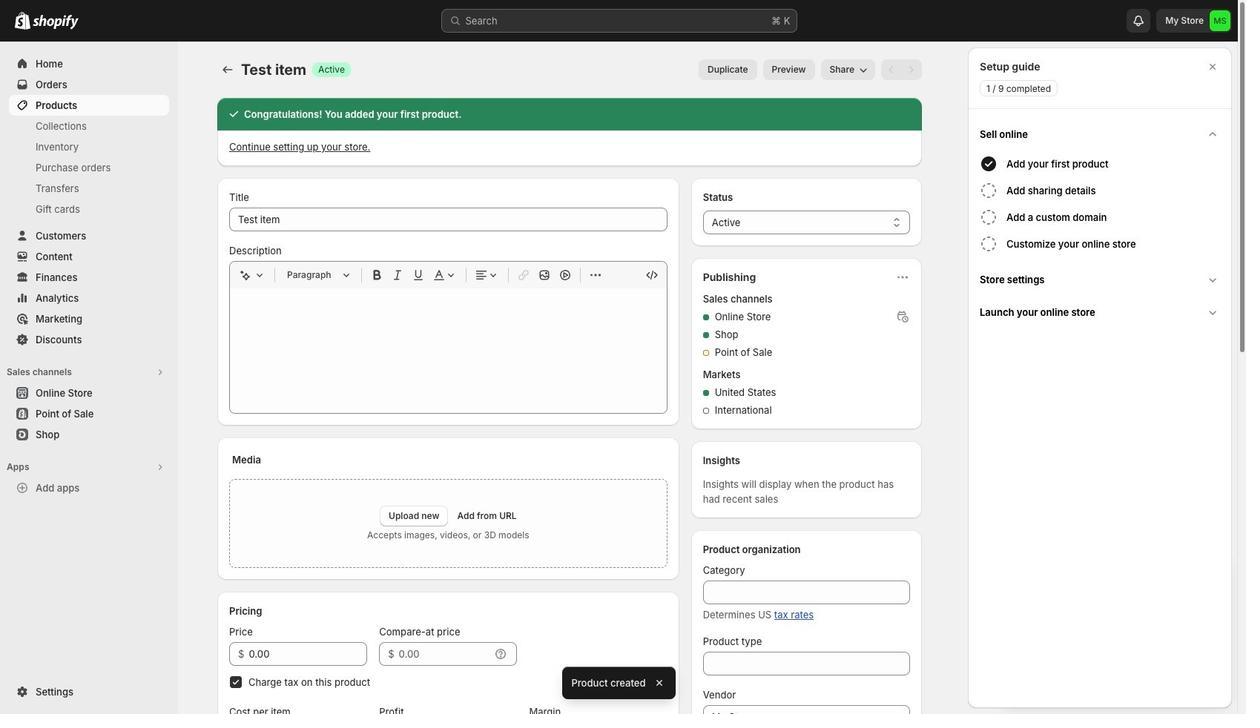 Task type: locate. For each thing, give the bounding box(es) containing it.
None text field
[[703, 705, 910, 714]]

mark customize your online store as done image
[[980, 235, 998, 253]]

mark add sharing details as done image
[[980, 182, 998, 200]]

None text field
[[703, 652, 910, 676]]

shopify image
[[15, 12, 30, 30], [33, 15, 79, 30]]

Short sleeve t-shirt text field
[[229, 208, 667, 231]]

dialog
[[968, 47, 1232, 708]]



Task type: vqa. For each thing, say whether or not it's contained in the screenshot.
leave a comment... TEXT FIELD
no



Task type: describe. For each thing, give the bounding box(es) containing it.
  text field
[[399, 642, 491, 666]]

mark add a custom domain as done image
[[980, 208, 998, 226]]

next image
[[904, 62, 919, 77]]

my store image
[[1210, 10, 1230, 31]]

  text field
[[249, 642, 367, 666]]

0 horizontal spatial shopify image
[[15, 12, 30, 30]]

1 horizontal spatial shopify image
[[33, 15, 79, 30]]

previous image
[[884, 62, 899, 77]]



